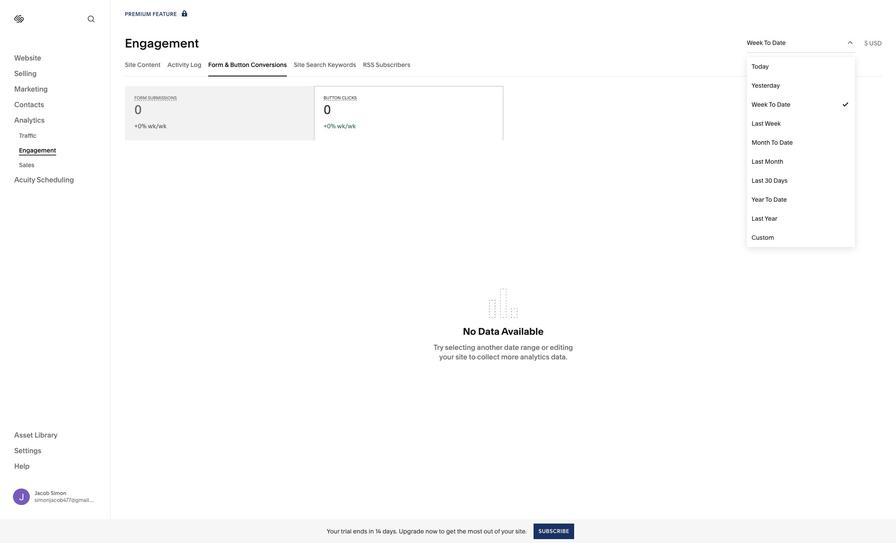 Task type: locate. For each thing, give the bounding box(es) containing it.
premium feature
[[125, 11, 177, 17]]

1 0% from the left
[[138, 122, 147, 130]]

your down 'try'
[[440, 353, 454, 361]]

1 vertical spatial button
[[324, 96, 341, 100]]

site left search
[[294, 61, 305, 69]]

wk/wk down "clicks"
[[337, 122, 356, 130]]

0 horizontal spatial 0%
[[138, 122, 147, 130]]

1 site from the left
[[125, 61, 136, 69]]

trial
[[341, 528, 352, 535]]

last
[[752, 120, 764, 128], [752, 158, 764, 166], [752, 177, 764, 185], [752, 215, 764, 223]]

1 horizontal spatial 0%
[[327, 122, 336, 130]]

form left submissions
[[134, 96, 147, 100]]

feature
[[153, 11, 177, 17]]

activity log button
[[168, 53, 202, 77]]

site for site content
[[125, 61, 136, 69]]

site search keywords button
[[294, 53, 356, 77]]

last up last 30 days
[[752, 158, 764, 166]]

0 vertical spatial week
[[747, 39, 763, 47]]

more
[[501, 353, 519, 361]]

days.
[[383, 528, 398, 535]]

0 inside button clicks 0 0% wk/wk
[[324, 102, 331, 117]]

month down month to date
[[765, 158, 784, 166]]

form inside button
[[208, 61, 223, 69]]

0 vertical spatial week to date
[[747, 39, 786, 47]]

year down year to date
[[765, 215, 778, 223]]

1 0 from the left
[[134, 102, 142, 117]]

week to date button
[[747, 33, 855, 52]]

simon
[[51, 490, 66, 497]]

last left 30
[[752, 177, 764, 185]]

form inside "form submissions 0 0% wk/wk"
[[134, 96, 147, 100]]

subscribers
[[376, 61, 411, 69]]

$
[[865, 39, 868, 47]]

1 horizontal spatial 0
[[324, 102, 331, 117]]

jacob simon simonjacob477@gmail.com
[[34, 490, 101, 504]]

button
[[230, 61, 250, 69], [324, 96, 341, 100]]

0 vertical spatial form
[[208, 61, 223, 69]]

last up custom
[[752, 215, 764, 223]]

0% inside button clicks 0 0% wk/wk
[[327, 122, 336, 130]]

engagement
[[125, 36, 199, 50], [19, 147, 56, 154]]

2 vertical spatial week
[[765, 120, 781, 128]]

0 vertical spatial button
[[230, 61, 250, 69]]

0 horizontal spatial to
[[439, 528, 445, 535]]

14
[[376, 528, 381, 535]]

0 horizontal spatial your
[[440, 353, 454, 361]]

yesterday
[[752, 82, 780, 89]]

3 last from the top
[[752, 177, 764, 185]]

$ usd
[[865, 39, 882, 47]]

0%
[[138, 122, 147, 130], [327, 122, 336, 130]]

month down the last week
[[752, 139, 771, 147]]

site
[[125, 61, 136, 69], [294, 61, 305, 69]]

rss
[[363, 61, 375, 69]]

to
[[765, 39, 771, 47], [769, 101, 776, 109], [772, 139, 778, 147], [766, 196, 773, 204]]

0 horizontal spatial button
[[230, 61, 250, 69]]

your right of
[[502, 528, 514, 535]]

1 horizontal spatial your
[[502, 528, 514, 535]]

button inside button clicks 0 0% wk/wk
[[324, 96, 341, 100]]

0 horizontal spatial form
[[134, 96, 147, 100]]

contacts
[[14, 100, 44, 109]]

engagement down traffic
[[19, 147, 56, 154]]

0 horizontal spatial site
[[125, 61, 136, 69]]

0 horizontal spatial engagement
[[19, 147, 56, 154]]

form left & at top
[[208, 61, 223, 69]]

2 0% from the left
[[327, 122, 336, 130]]

settings link
[[14, 446, 96, 456]]

last up month to date
[[752, 120, 764, 128]]

2 wk/wk from the left
[[337, 122, 356, 130]]

0
[[134, 102, 142, 117], [324, 102, 331, 117]]

get
[[446, 528, 456, 535]]

1 horizontal spatial site
[[294, 61, 305, 69]]

site
[[456, 353, 468, 361]]

1 horizontal spatial button
[[324, 96, 341, 100]]

wk/wk for form submissions 0 0% wk/wk
[[148, 122, 167, 130]]

no
[[463, 326, 476, 338]]

analytics
[[520, 353, 550, 361]]

week to date
[[747, 39, 786, 47], [752, 101, 791, 109]]

custom
[[752, 234, 775, 242]]

2 site from the left
[[294, 61, 305, 69]]

year up last year
[[752, 196, 765, 204]]

your inside try selecting another date range or editing your site to collect more analytics data.
[[440, 353, 454, 361]]

site left content
[[125, 61, 136, 69]]

0 vertical spatial to
[[469, 353, 476, 361]]

0% for button clicks 0 0% wk/wk
[[327, 122, 336, 130]]

form
[[208, 61, 223, 69], [134, 96, 147, 100]]

0% inside "form submissions 0 0% wk/wk"
[[138, 122, 147, 130]]

editing
[[550, 343, 573, 352]]

to inside button
[[765, 39, 771, 47]]

week up today at the top right
[[747, 39, 763, 47]]

week up month to date
[[765, 120, 781, 128]]

site content button
[[125, 53, 161, 77]]

premium
[[125, 11, 151, 17]]

to right site
[[469, 353, 476, 361]]

4 last from the top
[[752, 215, 764, 223]]

wk/wk for button clicks 0 0% wk/wk
[[337, 122, 356, 130]]

try
[[434, 343, 444, 352]]

wk/wk inside button clicks 0 0% wk/wk
[[337, 122, 356, 130]]

of
[[495, 528, 500, 535]]

sales link
[[19, 158, 101, 172]]

1 vertical spatial to
[[439, 528, 445, 535]]

to left get
[[439, 528, 445, 535]]

1 horizontal spatial wk/wk
[[337, 122, 356, 130]]

search
[[306, 61, 327, 69]]

0 for button clicks 0 0% wk/wk
[[324, 102, 331, 117]]

0 vertical spatial engagement
[[125, 36, 199, 50]]

1 last from the top
[[752, 120, 764, 128]]

wk/wk inside "form submissions 0 0% wk/wk"
[[148, 122, 167, 130]]

now
[[426, 528, 438, 535]]

0 inside "form submissions 0 0% wk/wk"
[[134, 102, 142, 117]]

to up today at the top right
[[765, 39, 771, 47]]

to down 30
[[766, 196, 773, 204]]

your trial ends in 14 days. upgrade now to get the most out of your site.
[[327, 528, 527, 535]]

week down yesterday at the top
[[752, 101, 768, 109]]

wk/wk
[[148, 122, 167, 130], [337, 122, 356, 130]]

acuity scheduling
[[14, 176, 74, 184]]

0 vertical spatial month
[[752, 139, 771, 147]]

0 horizontal spatial wk/wk
[[148, 122, 167, 130]]

1 horizontal spatial to
[[469, 353, 476, 361]]

1 horizontal spatial engagement
[[125, 36, 199, 50]]

no data available
[[463, 326, 544, 338]]

asset library link
[[14, 430, 96, 441]]

button right & at top
[[230, 61, 250, 69]]

week to date up today at the top right
[[747, 39, 786, 47]]

site.
[[516, 528, 527, 535]]

in
[[369, 528, 374, 535]]

1 vertical spatial form
[[134, 96, 147, 100]]

date
[[504, 343, 519, 352]]

tab list containing site content
[[125, 53, 882, 77]]

last year
[[752, 215, 778, 223]]

log
[[191, 61, 202, 69]]

0 horizontal spatial year
[[752, 196, 765, 204]]

button left "clicks"
[[324, 96, 341, 100]]

1 vertical spatial week
[[752, 101, 768, 109]]

2 0 from the left
[[324, 102, 331, 117]]

2 last from the top
[[752, 158, 764, 166]]

engagement up content
[[125, 36, 199, 50]]

last month
[[752, 158, 784, 166]]

1 horizontal spatial form
[[208, 61, 223, 69]]

wk/wk down submissions
[[148, 122, 167, 130]]

simonjacob477@gmail.com
[[34, 497, 101, 504]]

30
[[765, 177, 773, 185]]

year
[[752, 196, 765, 204], [765, 215, 778, 223]]

analytics link
[[14, 115, 96, 126]]

0 vertical spatial year
[[752, 196, 765, 204]]

0 horizontal spatial 0
[[134, 102, 142, 117]]

your
[[440, 353, 454, 361], [502, 528, 514, 535]]

1 wk/wk from the left
[[148, 122, 167, 130]]

1 vertical spatial year
[[765, 215, 778, 223]]

1 vertical spatial your
[[502, 528, 514, 535]]

tab list
[[125, 53, 882, 77]]

0 vertical spatial your
[[440, 353, 454, 361]]

week to date up the last week
[[752, 101, 791, 109]]

year to date
[[752, 196, 787, 204]]

activity log
[[168, 61, 202, 69]]

settings
[[14, 446, 41, 455]]



Task type: describe. For each thing, give the bounding box(es) containing it.
ends
[[353, 528, 367, 535]]

form for button
[[208, 61, 223, 69]]

selecting
[[445, 343, 476, 352]]

rss subscribers
[[363, 61, 411, 69]]

form for 0
[[134, 96, 147, 100]]

your
[[327, 528, 340, 535]]

form & button conversions
[[208, 61, 287, 69]]

website link
[[14, 53, 96, 64]]

data
[[478, 326, 500, 338]]

sales
[[19, 161, 34, 169]]

engagement link
[[19, 143, 101, 158]]

most
[[468, 528, 482, 535]]

website
[[14, 54, 41, 62]]

acuity scheduling link
[[14, 175, 96, 185]]

subscribe button
[[534, 524, 574, 539]]

conversions
[[251, 61, 287, 69]]

analytics
[[14, 116, 45, 125]]

asset library
[[14, 431, 58, 439]]

days
[[774, 177, 788, 185]]

try selecting another date range or editing your site to collect more analytics data.
[[434, 343, 573, 361]]

jacob
[[34, 490, 49, 497]]

collect
[[478, 353, 500, 361]]

1 horizontal spatial year
[[765, 215, 778, 223]]

site search keywords
[[294, 61, 356, 69]]

week to date inside week to date button
[[747, 39, 786, 47]]

traffic link
[[19, 128, 101, 143]]

asset
[[14, 431, 33, 439]]

traffic
[[19, 132, 37, 140]]

button clicks 0 0% wk/wk
[[324, 96, 357, 130]]

today
[[752, 63, 769, 70]]

last for last month
[[752, 158, 764, 166]]

&
[[225, 61, 229, 69]]

last for last 30 days
[[752, 177, 764, 185]]

library
[[35, 431, 58, 439]]

last week
[[752, 120, 781, 128]]

week inside week to date button
[[747, 39, 763, 47]]

premium feature button
[[125, 10, 189, 19]]

date inside button
[[773, 39, 786, 47]]

range
[[521, 343, 540, 352]]

keywords
[[328, 61, 356, 69]]

month to date
[[752, 139, 793, 147]]

contacts link
[[14, 100, 96, 110]]

site for site search keywords
[[294, 61, 305, 69]]

help
[[14, 462, 30, 471]]

the
[[457, 528, 467, 535]]

out
[[484, 528, 493, 535]]

acuity
[[14, 176, 35, 184]]

clicks
[[342, 96, 357, 100]]

scheduling
[[37, 176, 74, 184]]

to inside try selecting another date range or editing your site to collect more analytics data.
[[469, 353, 476, 361]]

activity
[[168, 61, 189, 69]]

form submissions 0 0% wk/wk
[[134, 96, 177, 130]]

upgrade
[[399, 528, 424, 535]]

button inside button
[[230, 61, 250, 69]]

to up the last week
[[769, 101, 776, 109]]

rss subscribers button
[[363, 53, 411, 77]]

available
[[502, 326, 544, 338]]

selling
[[14, 69, 37, 78]]

marketing link
[[14, 84, 96, 95]]

1 vertical spatial engagement
[[19, 147, 56, 154]]

data.
[[551, 353, 568, 361]]

0% for form submissions 0 0% wk/wk
[[138, 122, 147, 130]]

content
[[137, 61, 161, 69]]

help link
[[14, 461, 30, 471]]

or
[[542, 343, 549, 352]]

selling link
[[14, 69, 96, 79]]

last for last week
[[752, 120, 764, 128]]

1 vertical spatial month
[[765, 158, 784, 166]]

1 vertical spatial week to date
[[752, 101, 791, 109]]

usd
[[870, 39, 882, 47]]

marketing
[[14, 85, 48, 93]]

last for last year
[[752, 215, 764, 223]]

submissions
[[148, 96, 177, 100]]

0 for form submissions 0 0% wk/wk
[[134, 102, 142, 117]]

subscribe
[[539, 528, 570, 535]]

another
[[477, 343, 503, 352]]

to up last month
[[772, 139, 778, 147]]

last 30 days
[[752, 177, 788, 185]]

form & button conversions button
[[208, 53, 287, 77]]



Task type: vqa. For each thing, say whether or not it's contained in the screenshot.
"Form" related to Button
yes



